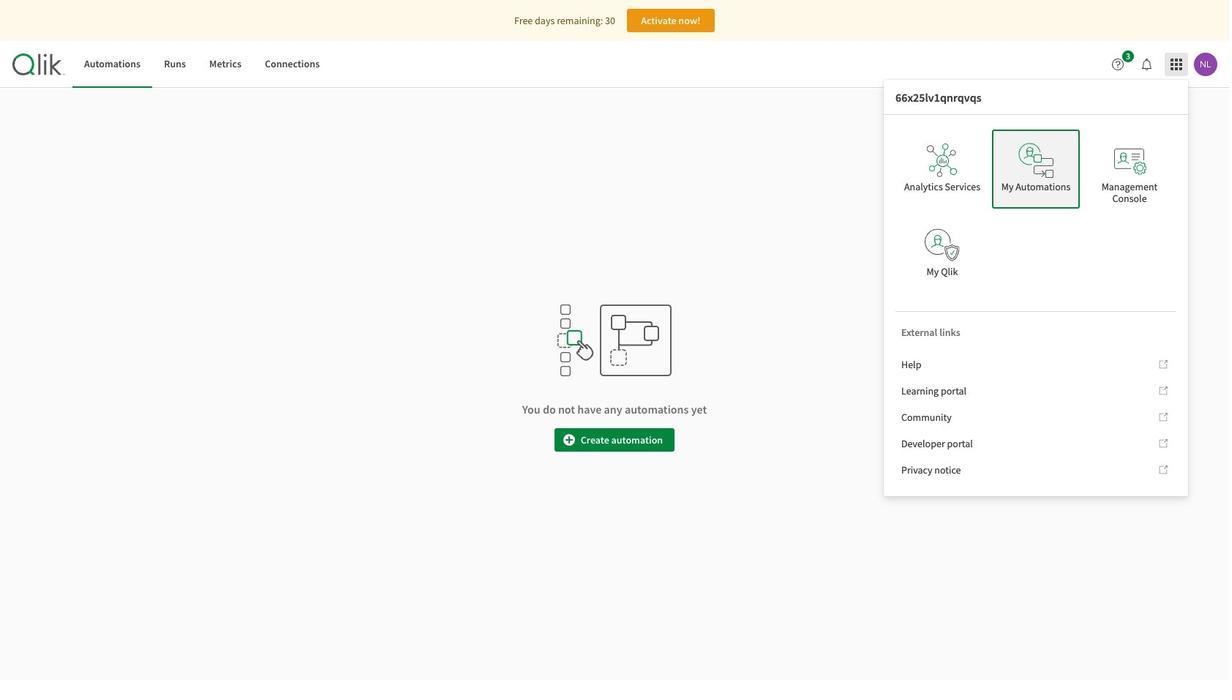 Task type: locate. For each thing, give the bounding box(es) containing it.
my qlik image
[[925, 228, 961, 263]]

tab list
[[72, 41, 332, 88]]

analytics services image
[[925, 143, 961, 178]]

my automations image
[[1019, 143, 1054, 178]]



Task type: vqa. For each thing, say whether or not it's contained in the screenshot.
Management Console icon
yes



Task type: describe. For each thing, give the bounding box(es) containing it.
management console image
[[1113, 143, 1148, 178]]



